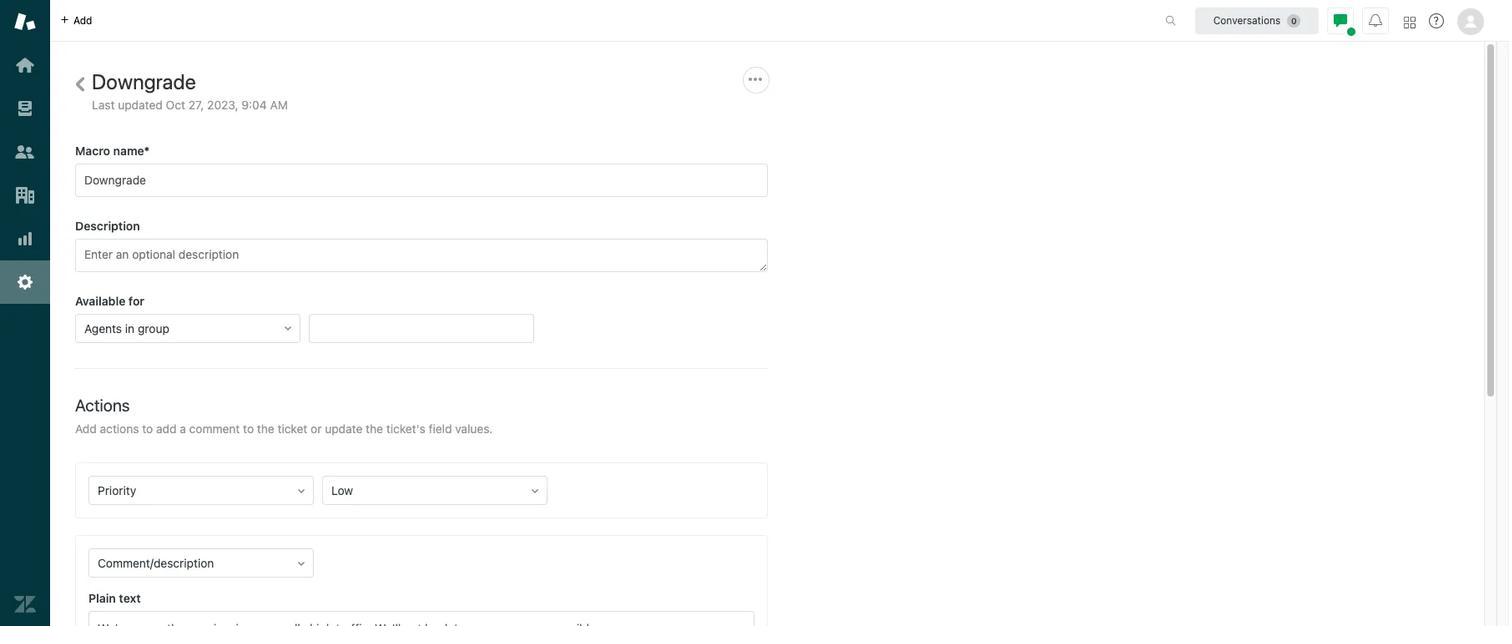 Task type: locate. For each thing, give the bounding box(es) containing it.
conversations
[[1214, 14, 1281, 26]]

button displays agent's chat status as online. image
[[1334, 14, 1348, 27]]

get started image
[[14, 54, 36, 76]]

conversations button
[[1196, 7, 1319, 34]]

views image
[[14, 98, 36, 119]]

zendesk products image
[[1405, 16, 1416, 28]]

customers image
[[14, 141, 36, 163]]

get help image
[[1430, 13, 1445, 28]]

organizations image
[[14, 185, 36, 206]]



Task type: vqa. For each thing, say whether or not it's contained in the screenshot.
the left the Updated
no



Task type: describe. For each thing, give the bounding box(es) containing it.
zendesk image
[[14, 594, 36, 615]]

add
[[73, 14, 92, 26]]

notifications image
[[1369, 14, 1383, 27]]

add button
[[50, 0, 102, 41]]

zendesk support image
[[14, 11, 36, 33]]

main element
[[0, 0, 50, 626]]

admin image
[[14, 271, 36, 293]]

reporting image
[[14, 228, 36, 250]]



